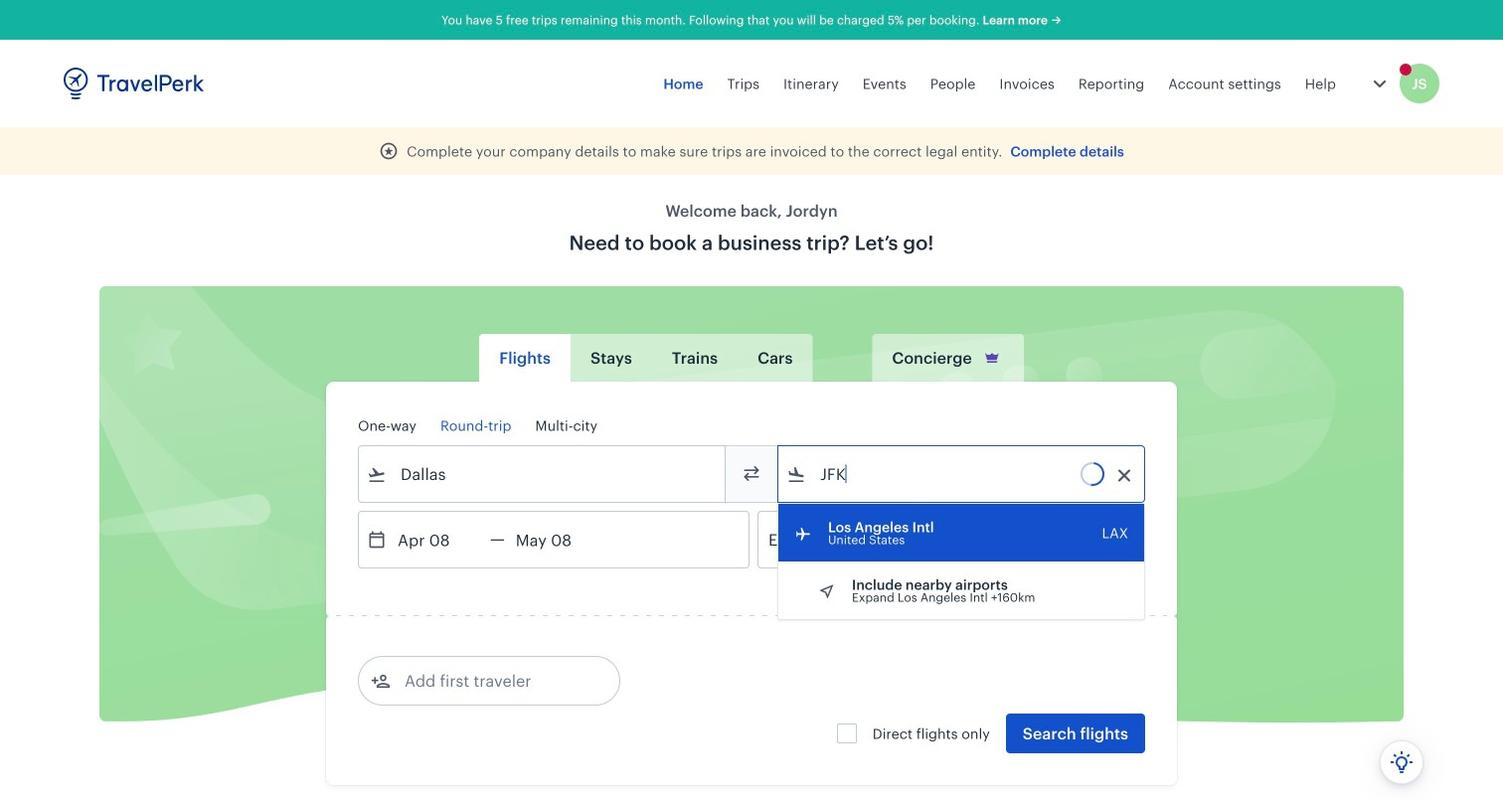 Task type: describe. For each thing, give the bounding box(es) containing it.
Return text field
[[505, 512, 608, 568]]

From search field
[[387, 458, 699, 490]]



Task type: locate. For each thing, give the bounding box(es) containing it.
Add first traveler search field
[[391, 665, 598, 697]]

Depart text field
[[387, 512, 490, 568]]

To search field
[[807, 458, 1119, 490]]



